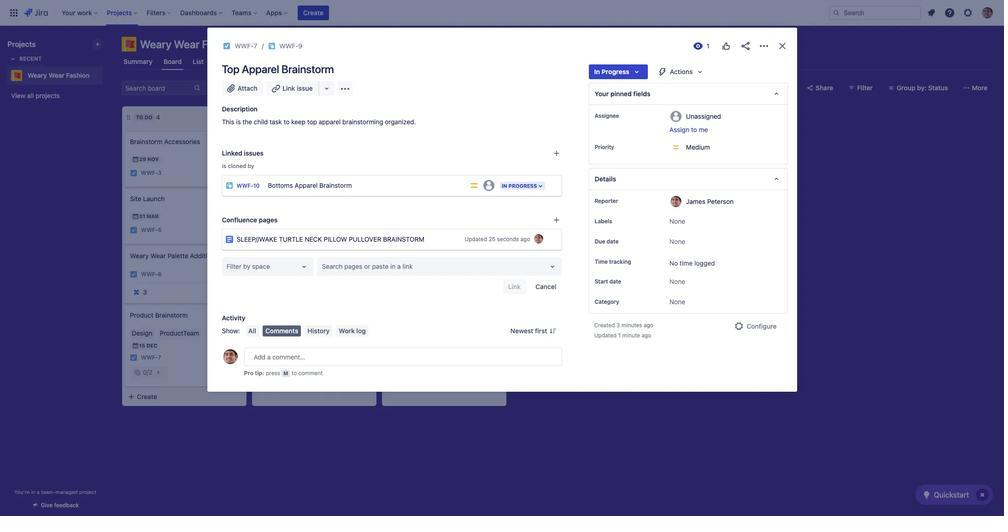 Task type: locate. For each thing, give the bounding box(es) containing it.
james peterson
[[687, 198, 734, 205]]

medium
[[687, 143, 711, 151]]

menu bar containing all
[[244, 326, 371, 337]]

2 none from the top
[[670, 238, 686, 246]]

0 vertical spatial in
[[595, 68, 600, 76]]

Search field
[[830, 5, 922, 20]]

reporter
[[595, 198, 619, 205]]

1 horizontal spatial turtle
[[601, 231, 625, 239]]

ago right minutes
[[644, 323, 654, 329]]

sleep//wake turtle neck pillow pullover brainstorm down silos
[[237, 236, 425, 243]]

james peterson image for wwf-5
[[227, 225, 238, 236]]

0 vertical spatial weary
[[140, 38, 172, 51]]

fashion up the calendar at the top of the page
[[202, 38, 240, 51]]

category
[[595, 299, 620, 306]]

1 task image from the top
[[130, 170, 137, 177]]

0 horizontal spatial 29
[[139, 156, 146, 162]]

wwf-1
[[271, 196, 291, 203]]

2 down 30 nov
[[288, 266, 292, 273]]

apparel up "attach"
[[242, 63, 279, 76]]

nov up wwf-3
[[147, 156, 159, 162]]

create button inside "primary" element
[[298, 5, 329, 20]]

product brainstorm
[[130, 312, 188, 320]]

apparel right feb
[[295, 181, 318, 189]]

actions
[[670, 68, 693, 76]]

0 vertical spatial apparel
[[242, 63, 279, 76]]

highest image for wwf-5
[[217, 227, 224, 234]]

2 horizontal spatial in
[[595, 68, 600, 76]]

assign
[[670, 126, 690, 134]]

first
[[535, 327, 548, 335]]

product up 15
[[130, 312, 154, 320]]

a inside dialog
[[398, 263, 401, 271]]

nov right 30
[[278, 252, 289, 258]]

1 vertical spatial task image
[[130, 227, 137, 234]]

product
[[260, 221, 284, 229], [130, 312, 154, 320]]

wwf-7 down dec
[[141, 355, 161, 362]]

time
[[680, 260, 693, 267]]

sleep//wake turtle neck pillow pullover brainstorm
[[558, 231, 747, 239], [237, 236, 425, 243]]

this is the child task to keep top apparel brainstorming organized.
[[222, 118, 416, 126]]

list link
[[191, 53, 206, 70]]

1 horizontal spatial apparel
[[295, 181, 318, 189]]

neck down design
[[305, 236, 322, 243]]

brainstorm down peterson
[[706, 231, 747, 239]]

task image for wwf-7
[[130, 355, 137, 362]]

0 horizontal spatial 3
[[158, 170, 162, 177]]

0 horizontal spatial sleep//wake
[[237, 236, 277, 243]]

dec
[[147, 343, 157, 349]]

tab list containing board
[[116, 53, 999, 70]]

1 horizontal spatial neck
[[627, 231, 644, 239]]

1 horizontal spatial pullover
[[671, 231, 704, 239]]

wwf-7 link up the calendar at the top of the page
[[235, 41, 258, 52]]

0 vertical spatial ago
[[644, 323, 654, 329]]

none text field inside top apparel brainstorm dialog
[[227, 262, 228, 272]]

weary up board
[[140, 38, 172, 51]]

to
[[136, 114, 143, 120]]

3 none from the top
[[670, 278, 686, 286]]

wwf-5 link
[[141, 227, 162, 235]]

0 horizontal spatial 7
[[158, 355, 161, 362]]

0 horizontal spatial to
[[284, 118, 290, 126]]

to right task
[[284, 118, 290, 126]]

progress inside in progress 2
[[273, 114, 302, 120]]

is left cloned
[[222, 163, 227, 170]]

0 vertical spatial progress
[[602, 68, 630, 76]]

1 vertical spatial create button
[[122, 389, 247, 406]]

task image left wwf-3 link
[[130, 170, 137, 177]]

apparel
[[319, 118, 341, 126]]

task image down 01 march 2024 icon
[[130, 227, 137, 234]]

to do 4
[[136, 113, 160, 121]]

turtle down listing
[[279, 236, 303, 243]]

1 down bottoms
[[288, 196, 291, 203]]

0 horizontal spatial wwf-7
[[141, 355, 161, 362]]

1 vertical spatial ago
[[642, 333, 652, 340]]

0 horizontal spatial in progress
[[502, 183, 537, 189]]

0 horizontal spatial brainstorm
[[383, 236, 425, 243]]

reporter pin to top image
[[620, 198, 628, 205]]

1 horizontal spatial to
[[292, 370, 297, 377]]

task image left wwf-1 link
[[260, 196, 267, 203]]

sleep//wake turtle neck pillow pullover brainstorm up time tracking pin to top icon
[[558, 231, 747, 239]]

apparel
[[242, 63, 279, 76], [295, 181, 318, 189]]

sub task image
[[269, 42, 276, 50]]

james peterson image for wwf-1
[[357, 194, 368, 205]]

link issue
[[283, 84, 313, 92]]

in right the
[[266, 114, 272, 120]]

0 right done on the top
[[415, 113, 419, 121]]

press
[[266, 370, 280, 377]]

1 vertical spatial by
[[243, 263, 251, 271]]

copy link to issue image
[[301, 42, 308, 49]]

give feedback button
[[26, 499, 85, 514]]

1 vertical spatial 3
[[617, 323, 620, 329]]

you're
[[14, 490, 30, 496]]

15 dec
[[139, 343, 157, 349]]

1 vertical spatial weary
[[28, 71, 47, 79]]

this
[[222, 118, 235, 126]]

neck up time tracking pin to top icon
[[627, 231, 644, 239]]

29 for 29 feb
[[269, 182, 276, 188]]

menu bar
[[244, 326, 371, 337]]

create button down /
[[122, 389, 247, 406]]

actions image
[[759, 41, 770, 52]]

to inside button
[[692, 126, 698, 134]]

1 vertical spatial pages
[[345, 263, 363, 271]]

2 open image from the left
[[547, 261, 558, 273]]

create down 0 / 2
[[137, 393, 157, 401]]

projects
[[7, 40, 36, 48]]

james peterson image for wwf-3
[[227, 168, 238, 179]]

brainstorm
[[706, 231, 747, 239], [383, 236, 425, 243]]

3 inside created 3 minutes ago updated 1 minute ago
[[617, 323, 620, 329]]

wear up list
[[174, 38, 200, 51]]

brainstorm up silos
[[320, 181, 352, 189]]

team-
[[41, 490, 56, 496]]

0 horizontal spatial 2
[[149, 369, 153, 377]]

wwf-2
[[271, 266, 292, 273]]

1 horizontal spatial wear
[[151, 252, 166, 260]]

wwf- left "copy link to issue" image
[[280, 42, 299, 50]]

a
[[398, 263, 401, 271], [37, 490, 40, 496]]

wwf-7 link down dec
[[141, 354, 161, 362]]

highest image for wwf-2
[[347, 266, 354, 273]]

peterson
[[708, 198, 734, 205]]

assign to me button
[[670, 125, 779, 135]]

newest first image
[[549, 328, 557, 335]]

tab list
[[116, 53, 999, 70]]

0 horizontal spatial 1
[[288, 196, 291, 203]]

wwf-2 link
[[271, 265, 292, 273]]

ago right minute in the bottom right of the page
[[642, 333, 652, 340]]

pullover up or
[[349, 236, 382, 243]]

wwf- up the calendar at the top of the page
[[235, 42, 254, 50]]

1 vertical spatial date
[[610, 279, 622, 286]]

1 horizontal spatial in progress
[[595, 68, 630, 76]]

highest image down confluence
[[217, 227, 224, 234]]

29 february 2024 image
[[262, 182, 269, 189], [262, 182, 269, 189]]

1 open image from the left
[[299, 261, 310, 273]]

weary
[[140, 38, 172, 51], [28, 71, 47, 79], [130, 252, 149, 260]]

weary wear fashion up view all projects link
[[28, 71, 90, 79]]

link an issue image
[[553, 150, 561, 157]]

1 vertical spatial 29
[[269, 182, 276, 188]]

1 horizontal spatial pages
[[345, 263, 363, 271]]

3 down 29 nov
[[158, 170, 162, 177]]

james peterson image for wwf-2
[[357, 264, 368, 275]]

task image for site launch
[[130, 227, 137, 234]]

1 horizontal spatial 2
[[288, 266, 292, 273]]

task
[[270, 118, 282, 126]]

project
[[79, 490, 96, 496]]

time
[[595, 259, 608, 266]]

0 horizontal spatial sleep//wake turtle neck pillow pullover brainstorm
[[237, 236, 425, 243]]

in
[[391, 263, 396, 271], [31, 490, 35, 496]]

in right you're
[[31, 490, 35, 496]]

1 horizontal spatial product
[[260, 221, 284, 229]]

date right start in the right bottom of the page
[[610, 279, 622, 286]]

1 vertical spatial wwf-7
[[141, 355, 161, 362]]

task image down 15 december 2023 image
[[130, 355, 137, 362]]

open image right wwf-2
[[299, 261, 310, 273]]

create button up "copy link to issue" image
[[298, 5, 329, 20]]

brainstorm up link at left
[[383, 236, 425, 243]]

date for due date
[[607, 238, 619, 245]]

link web pages and more image
[[321, 83, 332, 94]]

brainstorm up issue
[[282, 63, 334, 76]]

a left link at left
[[398, 263, 401, 271]]

wwf- for wwf-5 link
[[141, 227, 158, 234]]

1 vertical spatial a
[[37, 490, 40, 496]]

3
[[158, 170, 162, 177], [617, 323, 620, 329]]

highest image left or
[[347, 266, 354, 273]]

weary wear fashion up list
[[140, 38, 240, 51]]

by right the filter
[[243, 263, 251, 271]]

sleep//wake down link a confluence page icon on the right of page
[[558, 231, 599, 239]]

organized.
[[385, 118, 416, 126]]

pullover
[[671, 231, 704, 239], [349, 236, 382, 243]]

to right m
[[292, 370, 297, 377]]

1 vertical spatial in
[[266, 114, 272, 120]]

0 horizontal spatial open image
[[299, 261, 310, 273]]

by down issues
[[248, 163, 254, 170]]

weary down recent
[[28, 71, 47, 79]]

in progress up pinned
[[595, 68, 630, 76]]

task image
[[130, 170, 137, 177], [130, 227, 137, 234], [130, 271, 137, 279]]

pages link
[[319, 53, 341, 70]]

turtle
[[601, 231, 625, 239], [279, 236, 303, 243]]

wwf-10
[[237, 183, 260, 190]]

feb
[[277, 182, 287, 188]]

wwf-7 link
[[235, 41, 258, 52], [141, 354, 161, 362]]

highest image left cloned
[[217, 170, 224, 177]]

pullover up time in the bottom of the page
[[671, 231, 704, 239]]

pages down wwf-1 link
[[259, 216, 278, 224]]

issue type: sub-task image
[[226, 182, 233, 190]]

wwf- for wwf-2 "link"
[[271, 266, 288, 273]]

2 vertical spatial in
[[502, 183, 508, 189]]

0 vertical spatial task image
[[130, 170, 137, 177]]

1 left minute in the bottom right of the page
[[619, 333, 621, 340]]

0 horizontal spatial wwf-7 link
[[141, 354, 161, 362]]

1 horizontal spatial sleep//wake
[[558, 231, 599, 239]]

29 left feb
[[269, 182, 276, 188]]

highest image
[[217, 170, 224, 177], [347, 196, 354, 203], [217, 227, 224, 234], [347, 266, 354, 273], [230, 355, 237, 362]]

0 vertical spatial 0
[[415, 113, 419, 121]]

0 horizontal spatial create
[[137, 393, 157, 401]]

1 horizontal spatial is
[[236, 118, 241, 126]]

share image
[[740, 41, 751, 52]]

task image left the "wwf-6" link on the bottom of the page
[[130, 271, 137, 279]]

create button
[[298, 5, 329, 20], [122, 389, 247, 406]]

wwf- down the weary wear palette additions
[[141, 271, 158, 278]]

top apparel brainstorm
[[222, 63, 334, 76]]

wwf- down 30 nov
[[271, 266, 288, 273]]

1 vertical spatial 1
[[619, 333, 621, 340]]

projects
[[36, 92, 60, 100]]

in right paste
[[391, 263, 396, 271]]

1 none from the top
[[670, 218, 686, 226]]

linked
[[222, 149, 242, 157]]

1 horizontal spatial wwf-7
[[235, 42, 258, 50]]

add app image
[[340, 83, 351, 94]]

3 for wwf-
[[158, 170, 162, 177]]

0 horizontal spatial pillow
[[324, 236, 347, 243]]

0 vertical spatial 3
[[158, 170, 162, 177]]

pages for search
[[345, 263, 363, 271]]

29 up wwf-3
[[139, 156, 146, 162]]

none for labels
[[670, 218, 686, 226]]

1 vertical spatial 2
[[288, 266, 292, 273]]

1 vertical spatial weary wear fashion
[[28, 71, 90, 79]]

0 vertical spatial wear
[[174, 38, 200, 51]]

0 vertical spatial pages
[[259, 216, 278, 224]]

1 horizontal spatial weary wear fashion
[[140, 38, 240, 51]]

0 horizontal spatial wear
[[49, 71, 64, 79]]

1 vertical spatial in
[[31, 490, 35, 496]]

nov
[[147, 156, 159, 162], [278, 252, 289, 258]]

a left team-
[[37, 490, 40, 496]]

1 vertical spatial nov
[[278, 252, 289, 258]]

product listing design silos
[[260, 221, 343, 229]]

0 vertical spatial is
[[236, 118, 241, 126]]

wear up view all projects link
[[49, 71, 64, 79]]

0 vertical spatial in
[[391, 263, 396, 271]]

pages left or
[[345, 263, 363, 271]]

wwf- down 29 nov
[[141, 170, 158, 177]]

calendar link
[[213, 53, 244, 70]]

ago
[[644, 323, 654, 329], [642, 333, 652, 340]]

in progress right priority: medium icon
[[502, 183, 537, 189]]

1 vertical spatial product
[[130, 312, 154, 320]]

in progress 2
[[266, 113, 309, 121]]

turtle down "labels"
[[601, 231, 625, 239]]

fashion up view all projects link
[[66, 71, 90, 79]]

None text field
[[227, 262, 228, 272]]

wwf- down bottoms
[[271, 196, 288, 203]]

top
[[307, 118, 317, 126]]

3 left minutes
[[617, 323, 620, 329]]

2 horizontal spatial 2
[[305, 113, 309, 121]]

work log
[[339, 327, 366, 335]]

pinned
[[611, 90, 632, 98]]

0 vertical spatial 29
[[139, 156, 146, 162]]

product left listing
[[260, 221, 284, 229]]

your
[[595, 90, 609, 98]]

29 for 29 nov
[[139, 156, 146, 162]]

minute
[[623, 333, 641, 340]]

0 vertical spatial wwf-7 link
[[235, 41, 258, 52]]

unassigned
[[687, 112, 722, 120]]

view all projects link
[[7, 88, 103, 104]]

29
[[139, 156, 146, 162], [269, 182, 276, 188]]

wear up 6
[[151, 252, 166, 260]]

0 vertical spatial create
[[303, 9, 324, 16]]

1 vertical spatial progress
[[273, 114, 302, 120]]

minutes
[[622, 323, 643, 329]]

wwf- down 01 mar
[[141, 227, 158, 234]]

0 horizontal spatial fashion
[[66, 71, 90, 79]]

0 down 15
[[143, 369, 147, 377]]

open image
[[299, 261, 310, 273], [547, 261, 558, 273]]

link
[[283, 84, 295, 92]]

task image down 30 november 2023 icon at the left
[[260, 266, 267, 273]]

1 horizontal spatial nov
[[278, 252, 289, 258]]

29 november 2023 image
[[132, 156, 139, 163], [132, 156, 139, 163]]

0 horizontal spatial apparel
[[242, 63, 279, 76]]

to left me
[[692, 126, 698, 134]]

time tracking
[[595, 259, 632, 266]]

date right due
[[607, 238, 619, 245]]

none for start date
[[670, 278, 686, 286]]

1 horizontal spatial 1
[[619, 333, 621, 340]]

no
[[670, 260, 679, 267]]

highest image down the bottoms apparel brainstorm link
[[347, 196, 354, 203]]

jira image
[[24, 7, 48, 18], [24, 7, 48, 18]]

is left the
[[236, 118, 241, 126]]

0 horizontal spatial product
[[130, 312, 154, 320]]

0 vertical spatial 7
[[254, 42, 258, 50]]

1 vertical spatial is
[[222, 163, 227, 170]]

show:
[[222, 327, 240, 335]]

1 horizontal spatial 3
[[617, 323, 620, 329]]

wwf-7 up the calendar at the top of the page
[[235, 42, 258, 50]]

0 horizontal spatial in
[[31, 490, 35, 496]]

in right priority: medium icon
[[502, 183, 508, 189]]

highest image for wwf-3
[[217, 170, 224, 177]]

1 horizontal spatial 29
[[269, 182, 276, 188]]

2 left apparel
[[305, 113, 309, 121]]

open image up cancel
[[547, 261, 558, 273]]

in inside in progress 2
[[266, 114, 272, 120]]

task image
[[223, 42, 230, 50], [260, 196, 267, 203], [260, 266, 267, 273], [130, 355, 137, 362]]

create up "copy link to issue" image
[[303, 9, 324, 16]]

weary up wwf-6
[[130, 252, 149, 260]]

sleep//wake up 30 november 2023 image
[[237, 236, 277, 243]]

1 vertical spatial wwf-7 link
[[141, 354, 161, 362]]

progress
[[602, 68, 630, 76], [273, 114, 302, 120], [509, 183, 537, 189]]

2 down dec
[[149, 369, 153, 377]]

1 vertical spatial 0
[[143, 369, 147, 377]]

date
[[607, 238, 619, 245], [610, 279, 622, 286]]

none for category
[[670, 299, 686, 306]]

0 horizontal spatial turtle
[[279, 236, 303, 243]]

cancel
[[536, 283, 557, 291]]

4 none from the top
[[670, 299, 686, 306]]

james peterson image
[[217, 81, 232, 95], [227, 168, 238, 179], [357, 194, 368, 205], [227, 225, 238, 236], [534, 235, 543, 244], [357, 264, 368, 275]]

0 horizontal spatial a
[[37, 490, 40, 496]]

1 vertical spatial apparel
[[295, 181, 318, 189]]

due
[[595, 238, 606, 245]]

2 vertical spatial task image
[[130, 271, 137, 279]]

wwf- down 15 dec
[[141, 355, 158, 362]]

collapse recent projects image
[[7, 53, 18, 65]]

wwf-7
[[235, 42, 258, 50], [141, 355, 161, 362]]

apparel for bottoms
[[295, 181, 318, 189]]

2 task image from the top
[[130, 227, 137, 234]]

wwf- inside "link"
[[271, 266, 288, 273]]

in up your
[[595, 68, 600, 76]]

brainstorm
[[282, 63, 334, 76], [130, 138, 163, 146], [320, 181, 352, 189], [155, 312, 188, 320]]

0 vertical spatial 1
[[288, 196, 291, 203]]

2 horizontal spatial to
[[692, 126, 698, 134]]

1 horizontal spatial create
[[303, 9, 324, 16]]



Task type: describe. For each thing, give the bounding box(es) containing it.
attach
[[238, 84, 258, 92]]

link
[[403, 263, 413, 271]]

2 vertical spatial weary
[[130, 252, 149, 260]]

log
[[357, 327, 366, 335]]

1 horizontal spatial fashion
[[202, 38, 240, 51]]

quickstart button
[[916, 486, 994, 506]]

search image
[[833, 9, 841, 16]]

view
[[11, 92, 25, 100]]

0 horizontal spatial pullover
[[349, 236, 382, 243]]

no time logged
[[670, 260, 716, 267]]

assign to me
[[670, 126, 709, 134]]

comments button
[[263, 326, 301, 337]]

date for start date
[[610, 279, 622, 286]]

2 for in progress 2
[[305, 113, 309, 121]]

wwf- for the "wwf-6" link on the bottom of the page
[[141, 271, 158, 278]]

1 vertical spatial in progress
[[502, 183, 537, 189]]

wwf-3
[[141, 170, 162, 177]]

1 inside created 3 minutes ago updated 1 minute ago
[[619, 333, 621, 340]]

1 vertical spatial 7
[[158, 355, 161, 362]]

search pages or paste in a link
[[322, 263, 413, 271]]

link issue button
[[267, 81, 319, 96]]

1 vertical spatial fashion
[[66, 71, 90, 79]]

0 horizontal spatial in progress button
[[499, 181, 546, 191]]

wwf-6
[[141, 271, 162, 278]]

recent
[[19, 55, 42, 62]]

3 task image from the top
[[130, 271, 137, 279]]

2 vertical spatial wear
[[151, 252, 166, 260]]

link a confluence page image
[[553, 217, 561, 224]]

0 horizontal spatial create button
[[122, 389, 247, 406]]

1 horizontal spatial sleep//wake turtle neck pillow pullover brainstorm
[[558, 231, 747, 239]]

palette
[[168, 252, 188, 260]]

apparel for top
[[242, 63, 279, 76]]

nov for 30 nov
[[278, 252, 289, 258]]

attach button
[[222, 81, 263, 96]]

calendar
[[215, 58, 242, 65]]

priority: medium image
[[470, 181, 479, 190]]

0 vertical spatial by
[[248, 163, 254, 170]]

summary link
[[122, 53, 154, 70]]

30 november 2023 image
[[262, 252, 269, 259]]

newest
[[511, 327, 534, 335]]

30 nov
[[269, 252, 289, 258]]

your pinned fields element
[[589, 83, 788, 105]]

mar
[[147, 214, 159, 220]]

details
[[595, 175, 617, 183]]

menu bar inside top apparel brainstorm dialog
[[244, 326, 371, 337]]

all
[[249, 327, 256, 335]]

0 / 2
[[143, 369, 153, 377]]

wwf-5
[[141, 227, 162, 234]]

0 horizontal spatial 0
[[143, 369, 147, 377]]

wwf-7 inside top apparel brainstorm dialog
[[235, 42, 258, 50]]

work log button
[[336, 326, 369, 337]]

wwf-9
[[280, 42, 303, 50]]

2 horizontal spatial wear
[[174, 38, 200, 51]]

0 horizontal spatial weary wear fashion
[[28, 71, 90, 79]]

me
[[699, 126, 709, 134]]

view all projects
[[11, 92, 60, 100]]

1 horizontal spatial pillow
[[646, 231, 669, 239]]

give feedback
[[41, 503, 79, 510]]

01 march 2024 image
[[132, 213, 139, 220]]

pages
[[321, 58, 339, 65]]

site
[[130, 195, 141, 203]]

task image for wwf-2
[[260, 266, 267, 273]]

01
[[139, 214, 145, 220]]

actions button
[[652, 65, 712, 79]]

brainstorm up 29 nov
[[130, 138, 163, 146]]

assignee unpin image
[[621, 113, 629, 120]]

0 horizontal spatial is
[[222, 163, 227, 170]]

summary
[[124, 58, 153, 65]]

history button
[[305, 326, 333, 337]]

product for product brainstorm
[[130, 312, 154, 320]]

history
[[308, 327, 330, 335]]

/
[[147, 369, 149, 377]]

4
[[156, 113, 160, 121]]

issue
[[297, 84, 313, 92]]

give
[[41, 503, 53, 510]]

open image for filter by space
[[299, 261, 310, 273]]

1 horizontal spatial in
[[502, 183, 508, 189]]

create inside "primary" element
[[303, 9, 324, 16]]

is cloned by
[[222, 163, 254, 170]]

description
[[222, 105, 258, 113]]

2 for 0 / 2
[[149, 369, 153, 377]]

task image for brainstorm accessories
[[130, 170, 137, 177]]

2 inside "link"
[[288, 266, 292, 273]]

forms
[[290, 58, 310, 65]]

wwf- right issue type: sub-task "icon"
[[237, 183, 254, 190]]

comment
[[299, 370, 323, 377]]

7 inside top apparel brainstorm dialog
[[254, 42, 258, 50]]

Add a comment… field
[[244, 348, 562, 367]]

space
[[252, 263, 270, 271]]

priority
[[595, 144, 615, 151]]

none for due date
[[670, 238, 686, 246]]

wwf-6 link
[[141, 271, 162, 279]]

task image for wwf-1
[[260, 196, 267, 203]]

Search board text field
[[123, 82, 193, 95]]

check image
[[922, 490, 933, 501]]

highest image for wwf-1
[[347, 196, 354, 203]]

confluence pages
[[222, 216, 278, 224]]

task image up the calendar at the top of the page
[[223, 42, 230, 50]]

wwf- for wwf-3 link
[[141, 170, 158, 177]]

0 vertical spatial weary wear fashion
[[140, 38, 240, 51]]

configure link
[[729, 320, 783, 335]]

10
[[254, 183, 260, 190]]

product for product listing design silos
[[260, 221, 284, 229]]

feedback
[[54, 503, 79, 510]]

1 horizontal spatial 0
[[415, 113, 419, 121]]

search
[[322, 263, 343, 271]]

wwf- for wwf-1 link
[[271, 196, 288, 203]]

launch
[[143, 195, 165, 203]]

weary wear fashion link
[[7, 66, 100, 85]]

managed
[[56, 490, 78, 496]]

highest image down show: in the left of the page
[[230, 355, 237, 362]]

timeline link
[[252, 53, 281, 70]]

nov for 29 nov
[[147, 156, 159, 162]]

create banner
[[0, 0, 1005, 26]]

pages for confluence
[[259, 216, 278, 224]]

6
[[158, 271, 162, 278]]

wwf-10 link
[[237, 183, 260, 190]]

0 horizontal spatial neck
[[305, 236, 322, 243]]

all button
[[246, 326, 259, 337]]

0 vertical spatial in progress
[[595, 68, 630, 76]]

or
[[364, 263, 371, 271]]

add people image
[[237, 83, 248, 94]]

1 vertical spatial create
[[137, 393, 157, 401]]

bottoms
[[268, 181, 293, 189]]

15 december 2023 image
[[132, 343, 139, 350]]

linked issues
[[222, 149, 264, 157]]

work
[[339, 327, 355, 335]]

01 march 2024 image
[[132, 213, 139, 220]]

site launch
[[130, 195, 165, 203]]

open image for search pages or paste in a link
[[547, 261, 558, 273]]

top
[[222, 63, 240, 76]]

29 feb
[[269, 182, 287, 188]]

1 horizontal spatial wwf-7 link
[[235, 41, 258, 52]]

close image
[[777, 41, 788, 52]]

2 vertical spatial progress
[[509, 183, 537, 189]]

medium image
[[230, 271, 237, 279]]

3 for created
[[617, 323, 620, 329]]

created
[[595, 323, 615, 329]]

top apparel brainstorm dialog
[[207, 28, 798, 392]]

filter
[[227, 263, 242, 271]]

updated
[[595, 333, 617, 340]]

list
[[193, 58, 204, 65]]

dismiss quickstart image
[[976, 488, 991, 503]]

vote options: no one has voted for this issue yet. image
[[721, 41, 732, 52]]

1 horizontal spatial brainstorm
[[706, 231, 747, 239]]

labels
[[595, 218, 613, 225]]

wwf- for wwf-9 link
[[280, 42, 299, 50]]

15 december 2023 image
[[132, 343, 139, 350]]

details element
[[589, 168, 788, 190]]

0 vertical spatial in progress button
[[589, 65, 648, 79]]

start
[[595, 279, 608, 286]]

profile image of james peterson image
[[223, 350, 238, 365]]

time tracking pin to top image
[[634, 259, 641, 266]]

in inside dialog
[[391, 263, 396, 271]]

primary element
[[6, 0, 830, 26]]

logged
[[695, 260, 716, 267]]

created 3 minutes ago updated 1 minute ago
[[595, 323, 654, 340]]

30 november 2023 image
[[262, 252, 269, 259]]

bottoms apparel brainstorm link
[[264, 177, 466, 195]]

newest first
[[511, 327, 548, 335]]

29 nov
[[139, 156, 159, 162]]

brainstorm up dec
[[155, 312, 188, 320]]

15
[[139, 343, 145, 349]]

start date
[[595, 279, 622, 286]]

configure
[[747, 323, 777, 331]]

pro tip: press m to comment
[[244, 370, 323, 377]]

child
[[254, 118, 268, 126]]



Task type: vqa. For each thing, say whether or not it's contained in the screenshot.
Key on the left of page
no



